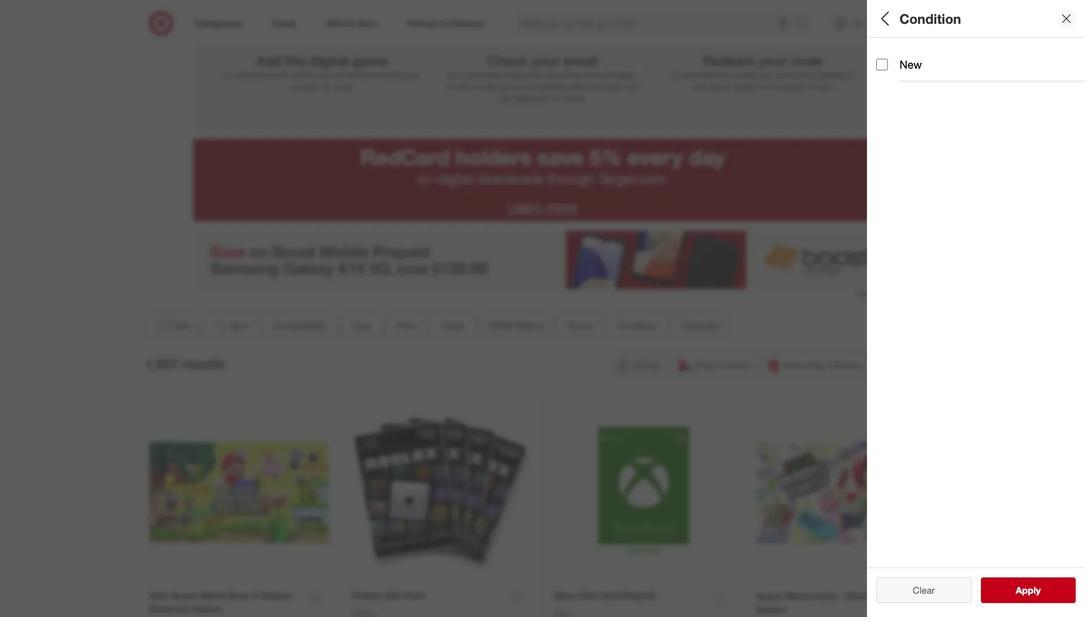 Task type: describe. For each thing, give the bounding box(es) containing it.
u
[[252, 590, 259, 601]]

more
[[546, 199, 577, 215]]

esrb rating button
[[479, 313, 553, 338]]

check
[[487, 52, 528, 69]]

every
[[628, 144, 683, 170]]

store
[[729, 359, 750, 371]]

learn more
[[508, 199, 577, 215]]

filter
[[170, 320, 190, 331]]

computer.
[[772, 81, 808, 91]]

on digital downloads through target.com.
[[418, 170, 668, 187]]

same day delivery button
[[762, 352, 870, 378]]

clear for clear
[[913, 585, 935, 596]]

immediately
[[523, 81, 567, 91]]

featured button
[[672, 313, 729, 338]]

roblox gift card link
[[352, 589, 425, 602]]

clear for clear all
[[907, 585, 929, 596]]

search
[[791, 18, 819, 30]]

price
[[396, 320, 417, 331]]

see results
[[1004, 585, 1053, 596]]

pickup button
[[611, 352, 668, 378]]

- inside super mario party - nintendo switch
[[840, 590, 844, 602]]

advertisement region
[[194, 231, 892, 289]]

through
[[547, 170, 595, 187]]

2
[[538, 10, 547, 31]]

sort
[[230, 320, 248, 331]]

purchased
[[778, 70, 816, 80]]

all filters dialog
[[867, 0, 1085, 617]]

(digital)
[[622, 590, 656, 601]]

cart
[[316, 70, 331, 80]]

add
[[257, 52, 282, 69]]

filter button
[[145, 313, 199, 338]]

deals
[[441, 320, 465, 331]]

condition inside dialog
[[900, 10, 961, 27]]

same
[[784, 359, 808, 371]]

card for xbox
[[598, 590, 619, 601]]

your up the you
[[759, 52, 788, 69]]

0 horizontal spatial compatibility
[[272, 320, 327, 331]]

purchase,
[[589, 81, 624, 91]]

directly
[[819, 70, 845, 80]]

next
[[597, 70, 613, 80]]

roblox gift card image
[[352, 403, 531, 582]]

nintendo inside super mario party - nintendo switch
[[846, 590, 887, 602]]

to right steps.
[[671, 70, 678, 80]]

new for new super mario bros u deluxe - nintendo switch
[[149, 590, 169, 601]]

your inside check your email for a download code and instructions on next steps. emails usually arrive immediately after purchase, but can take up to 4+ hours.
[[532, 52, 560, 69]]

condition dialog
[[867, 0, 1085, 617]]

What can we help you find? suggestions appear below search field
[[513, 10, 799, 36]]

apply button
[[981, 578, 1076, 603]]

download inside redeem your code to download the content you purchased directly to your game system or computer. enjoy!
[[680, 70, 716, 80]]

switch inside new super mario bros u deluxe - nintendo switch
[[192, 603, 222, 615]]

to inside add the digital game or content to your online cart and follow the checkout process as usual.
[[265, 70, 272, 80]]

arrive
[[501, 81, 521, 91]]

take
[[514, 93, 529, 103]]

same day delivery
[[784, 359, 862, 371]]

content inside add the digital game or content to your online cart and follow the checkout process as usual.
[[235, 70, 262, 80]]

email
[[564, 52, 598, 69]]

new super mario bros u deluxe - nintendo switch
[[149, 590, 298, 615]]

see
[[1004, 585, 1021, 596]]

shop in store
[[694, 359, 750, 371]]

day
[[810, 359, 826, 371]]

all filters
[[877, 10, 932, 27]]

shop in store button
[[673, 352, 757, 378]]

check your email for a download code and instructions on next steps. emails usually arrive immediately after purchase, but can take up to 4+ hours.
[[447, 52, 638, 103]]

to inside check your email for a download code and instructions on next steps. emails usually arrive immediately after purchase, but can take up to 4+ hours.
[[543, 93, 551, 103]]

0 vertical spatial compatibility button
[[877, 38, 1085, 79]]

new super mario bros u deluxe - nintendo switch link
[[149, 589, 301, 616]]

mario inside new super mario bros u deluxe - nintendo switch
[[200, 590, 226, 601]]

instructions
[[541, 70, 584, 80]]

clear all
[[907, 585, 941, 596]]

clear all button
[[877, 578, 972, 603]]

redcard
[[360, 144, 450, 170]]

esrb
[[489, 320, 514, 331]]

steps.
[[615, 70, 637, 80]]

online
[[292, 70, 314, 80]]

usually
[[473, 81, 498, 91]]

code inside redeem your code to download the content you purchased directly to your game system or computer. enjoy!
[[791, 52, 823, 69]]

roblox gift card
[[352, 590, 425, 601]]

card for roblox
[[404, 590, 425, 601]]

gift for roblox
[[385, 590, 401, 601]]

super mario party - nintendo switch link
[[756, 590, 909, 616]]

rating
[[516, 320, 543, 331]]

featured
[[682, 320, 719, 331]]

super mario party - nintendo switch
[[756, 590, 887, 615]]

apply
[[1016, 585, 1041, 596]]

type button
[[342, 313, 381, 338]]

1
[[318, 10, 327, 31]]

search button
[[791, 10, 819, 38]]

super inside new super mario bros u deluxe - nintendo switch
[[171, 590, 198, 601]]

1,557
[[145, 356, 178, 372]]

shop
[[694, 359, 716, 371]]

xbox gift card (digital)
[[554, 590, 656, 601]]

super inside super mario party - nintendo switch
[[756, 590, 783, 602]]

to right directly
[[848, 70, 855, 80]]

type
[[351, 320, 371, 331]]

or inside redeem your code to download the content you purchased directly to your game system or computer. enjoy!
[[762, 81, 770, 91]]

redeem
[[703, 52, 756, 69]]

emails
[[447, 81, 471, 91]]

redcard holders save 5% every day
[[360, 144, 725, 170]]

genre button
[[558, 313, 603, 338]]

mario inside super mario party - nintendo switch
[[785, 590, 811, 602]]

downloads
[[477, 170, 544, 187]]

deals button
[[431, 313, 475, 338]]

3
[[758, 10, 768, 31]]

in
[[719, 359, 726, 371]]



Task type: locate. For each thing, give the bounding box(es) containing it.
1 gift from the left
[[385, 590, 401, 601]]

results for see results
[[1023, 585, 1053, 596]]

Include out of stock checkbox
[[877, 456, 888, 468]]

0 horizontal spatial the
[[286, 52, 306, 69]]

super left bros
[[171, 590, 198, 601]]

target.com.
[[598, 170, 668, 187]]

save
[[537, 144, 584, 170]]

clear button
[[877, 578, 972, 603]]

1 horizontal spatial on
[[586, 70, 595, 80]]

on inside check your email for a download code and instructions on next steps. emails usually arrive immediately after purchase, but can take up to 4+ hours.
[[586, 70, 595, 80]]

- right party
[[840, 590, 844, 602]]

your
[[532, 52, 560, 69], [759, 52, 788, 69], [274, 70, 290, 80], [693, 81, 709, 91]]

all
[[877, 10, 893, 27]]

1 horizontal spatial game
[[711, 81, 732, 91]]

1 content from the left
[[235, 70, 262, 80]]

super left party
[[756, 590, 783, 602]]

a
[[460, 70, 464, 80]]

0 horizontal spatial download
[[467, 70, 502, 80]]

1 vertical spatial code
[[505, 70, 523, 80]]

0 horizontal spatial super
[[171, 590, 198, 601]]

0 vertical spatial game
[[353, 52, 388, 69]]

New checkbox
[[877, 58, 888, 70]]

for
[[448, 70, 458, 80]]

code
[[791, 52, 823, 69], [505, 70, 523, 80]]

content down add
[[235, 70, 262, 80]]

compatibility button
[[877, 38, 1085, 79], [262, 313, 337, 338]]

download inside check your email for a download code and instructions on next steps. emails usually arrive immediately after purchase, but can take up to 4+ hours.
[[467, 70, 502, 80]]

content up system
[[732, 70, 760, 80]]

code up purchased
[[791, 52, 823, 69]]

4+
[[553, 93, 562, 103]]

digital inside add the digital game or content to your online cart and follow the checkout process as usual.
[[310, 52, 349, 69]]

card left (digital)
[[598, 590, 619, 601]]

1 download from the left
[[467, 70, 502, 80]]

or
[[225, 70, 232, 80], [762, 81, 770, 91]]

game inside add the digital game or content to your online cart and follow the checkout process as usual.
[[353, 52, 388, 69]]

on down redcard
[[418, 170, 433, 187]]

but
[[626, 81, 638, 91]]

to down add
[[265, 70, 272, 80]]

hours.
[[564, 93, 587, 103]]

super mario party - nintendo switch image
[[756, 403, 936, 583], [756, 403, 936, 583]]

download up usually
[[467, 70, 502, 80]]

process
[[291, 81, 320, 91]]

game left system
[[711, 81, 732, 91]]

delivery
[[829, 359, 862, 371]]

1 horizontal spatial results
[[1023, 585, 1053, 596]]

learn
[[508, 199, 542, 215]]

1 vertical spatial compatibility button
[[262, 313, 337, 338]]

results
[[182, 356, 225, 372], [1023, 585, 1053, 596]]

0 horizontal spatial card
[[404, 590, 425, 601]]

1 vertical spatial digital
[[437, 170, 473, 187]]

2 content from the left
[[732, 70, 760, 80]]

deluxe
[[261, 590, 292, 601]]

results right 1,557
[[182, 356, 225, 372]]

0 horizontal spatial or
[[225, 70, 232, 80]]

1 horizontal spatial and
[[525, 70, 539, 80]]

xbox
[[554, 590, 576, 601]]

on
[[586, 70, 595, 80], [418, 170, 433, 187]]

0 horizontal spatial content
[[235, 70, 262, 80]]

0 horizontal spatial results
[[182, 356, 225, 372]]

your down add
[[274, 70, 290, 80]]

0 vertical spatial condition
[[900, 10, 961, 27]]

follow
[[349, 70, 370, 80]]

content inside redeem your code to download the content you purchased directly to your game system or computer. enjoy!
[[732, 70, 760, 80]]

system
[[734, 81, 760, 91]]

1 horizontal spatial new
[[900, 58, 922, 71]]

1 horizontal spatial condition
[[900, 10, 961, 27]]

1 horizontal spatial compatibility button
[[877, 38, 1085, 79]]

1,557 results
[[145, 356, 225, 372]]

up
[[532, 93, 541, 103]]

new
[[900, 58, 922, 71], [149, 590, 169, 601]]

1 vertical spatial on
[[418, 170, 433, 187]]

1 vertical spatial or
[[762, 81, 770, 91]]

sort button
[[204, 313, 258, 338]]

and up usual.
[[333, 70, 347, 80]]

- right deluxe
[[294, 590, 298, 601]]

1 horizontal spatial super
[[756, 590, 783, 602]]

to
[[265, 70, 272, 80], [671, 70, 678, 80], [848, 70, 855, 80], [543, 93, 551, 103]]

0 vertical spatial new
[[900, 58, 922, 71]]

new inside condition dialog
[[900, 58, 922, 71]]

1 vertical spatial condition
[[617, 320, 658, 331]]

and inside check your email for a download code and instructions on next steps. emails usually arrive immediately after purchase, but can take up to 4+ hours.
[[525, 70, 539, 80]]

0 horizontal spatial game
[[353, 52, 388, 69]]

0 horizontal spatial gift
[[385, 590, 401, 601]]

compatibility inside "all filters" dialog
[[877, 50, 946, 63]]

gift for xbox
[[579, 590, 595, 601]]

2 download from the left
[[680, 70, 716, 80]]

enjoy!
[[811, 81, 833, 91]]

1 vertical spatial nintendo
[[149, 603, 189, 615]]

your inside add the digital game or content to your online cart and follow the checkout process as usual.
[[274, 70, 290, 80]]

condition
[[900, 10, 961, 27], [617, 320, 658, 331]]

1 horizontal spatial content
[[732, 70, 760, 80]]

-
[[294, 590, 298, 601], [840, 590, 844, 602]]

1 vertical spatial results
[[1023, 585, 1053, 596]]

0 horizontal spatial mario
[[200, 590, 226, 601]]

0 horizontal spatial condition
[[617, 320, 658, 331]]

1 horizontal spatial mario
[[785, 590, 811, 602]]

and up immediately
[[525, 70, 539, 80]]

the right follow
[[372, 70, 384, 80]]

to right the up
[[543, 93, 551, 103]]

0 vertical spatial digital
[[310, 52, 349, 69]]

code inside check your email for a download code and instructions on next steps. emails usually arrive immediately after purchase, but can take up to 4+ hours.
[[505, 70, 523, 80]]

gift
[[385, 590, 401, 601], [579, 590, 595, 601]]

see results button
[[981, 578, 1076, 603]]

switch
[[192, 603, 222, 615], [756, 604, 787, 615]]

after
[[569, 81, 586, 91]]

mario left party
[[785, 590, 811, 602]]

esrb rating
[[489, 320, 543, 331]]

2 and from the left
[[525, 70, 539, 80]]

1 horizontal spatial switch
[[756, 604, 787, 615]]

xbox gift card (digital) image
[[554, 403, 733, 582], [554, 403, 733, 582]]

new super mario bros u deluxe - nintendo switch image
[[149, 403, 328, 582], [149, 403, 328, 582]]

card
[[404, 590, 425, 601], [598, 590, 619, 601]]

0 horizontal spatial -
[[294, 590, 298, 601]]

you
[[762, 70, 775, 80]]

bros
[[228, 590, 249, 601]]

new for new
[[900, 58, 922, 71]]

condition up pickup button
[[617, 320, 658, 331]]

pickup
[[632, 359, 661, 371]]

1 horizontal spatial download
[[680, 70, 716, 80]]

1 horizontal spatial code
[[791, 52, 823, 69]]

gift right xbox
[[579, 590, 595, 601]]

results for 1,557 results
[[182, 356, 225, 372]]

1 and from the left
[[333, 70, 347, 80]]

clear inside "all filters" dialog
[[907, 585, 929, 596]]

as
[[322, 81, 331, 91]]

0 horizontal spatial and
[[333, 70, 347, 80]]

0 horizontal spatial code
[[505, 70, 523, 80]]

compatibility
[[877, 50, 946, 63], [272, 320, 327, 331]]

1 horizontal spatial card
[[598, 590, 619, 601]]

card right roblox
[[404, 590, 425, 601]]

genre
[[567, 320, 593, 331]]

1 horizontal spatial digital
[[437, 170, 473, 187]]

1 horizontal spatial the
[[372, 70, 384, 80]]

the inside redeem your code to download the content you purchased directly to your game system or computer. enjoy!
[[718, 70, 730, 80]]

results right see
[[1023, 585, 1053, 596]]

1 card from the left
[[404, 590, 425, 601]]

sponsored
[[857, 289, 892, 298]]

1 horizontal spatial -
[[840, 590, 844, 602]]

1 vertical spatial game
[[711, 81, 732, 91]]

the down redeem
[[718, 70, 730, 80]]

1 vertical spatial new
[[149, 590, 169, 601]]

or inside add the digital game or content to your online cart and follow the checkout process as usual.
[[225, 70, 232, 80]]

condition right all
[[900, 10, 961, 27]]

0 vertical spatial compatibility
[[877, 50, 946, 63]]

1 vertical spatial compatibility
[[272, 320, 327, 331]]

on left next on the top right of the page
[[586, 70, 595, 80]]

super
[[171, 590, 198, 601], [756, 590, 783, 602]]

1 clear from the left
[[907, 585, 929, 596]]

and
[[333, 70, 347, 80], [525, 70, 539, 80]]

redeem your code to download the content you purchased directly to your game system or computer. enjoy!
[[671, 52, 855, 91]]

1 horizontal spatial compatibility
[[877, 50, 946, 63]]

2 gift from the left
[[579, 590, 595, 601]]

condition button
[[608, 313, 668, 338]]

and inside add the digital game or content to your online cart and follow the checkout process as usual.
[[333, 70, 347, 80]]

0 vertical spatial code
[[791, 52, 823, 69]]

0 vertical spatial results
[[182, 356, 225, 372]]

content
[[235, 70, 262, 80], [732, 70, 760, 80]]

can
[[498, 93, 512, 103]]

digital
[[310, 52, 349, 69], [437, 170, 473, 187]]

game inside redeem your code to download the content you purchased directly to your game system or computer. enjoy!
[[711, 81, 732, 91]]

clear
[[907, 585, 929, 596], [913, 585, 935, 596]]

2 card from the left
[[598, 590, 619, 601]]

your up instructions
[[532, 52, 560, 69]]

1 horizontal spatial nintendo
[[846, 590, 887, 602]]

2 horizontal spatial the
[[718, 70, 730, 80]]

- inside new super mario bros u deluxe - nintendo switch
[[294, 590, 298, 601]]

0 horizontal spatial nintendo
[[149, 603, 189, 615]]

5%
[[590, 144, 622, 170]]

the up online
[[286, 52, 306, 69]]

gift right roblox
[[385, 590, 401, 601]]

clear inside condition dialog
[[913, 585, 935, 596]]

0 horizontal spatial new
[[149, 590, 169, 601]]

mario left bros
[[200, 590, 226, 601]]

digital down holders
[[437, 170, 473, 187]]

0 horizontal spatial on
[[418, 170, 433, 187]]

0 vertical spatial or
[[225, 70, 232, 80]]

0 vertical spatial on
[[586, 70, 595, 80]]

switch inside super mario party - nintendo switch
[[756, 604, 787, 615]]

your down redeem
[[693, 81, 709, 91]]

digital up cart
[[310, 52, 349, 69]]

download down redeem
[[680, 70, 716, 80]]

1 horizontal spatial gift
[[579, 590, 595, 601]]

0 horizontal spatial digital
[[310, 52, 349, 69]]

condition inside button
[[617, 320, 658, 331]]

new inside new super mario bros u deluxe - nintendo switch
[[149, 590, 169, 601]]

nintendo inside new super mario bros u deluxe - nintendo switch
[[149, 603, 189, 615]]

code up arrive
[[505, 70, 523, 80]]

xbox gift card (digital) link
[[554, 589, 656, 602]]

add the digital game or content to your online cart and follow the checkout process as usual.
[[225, 52, 420, 91]]

0 horizontal spatial compatibility button
[[262, 313, 337, 338]]

results inside see results button
[[1023, 585, 1053, 596]]

filters
[[896, 10, 932, 27]]

game up follow
[[353, 52, 388, 69]]

2 clear from the left
[[913, 585, 935, 596]]

0 horizontal spatial switch
[[192, 603, 222, 615]]

0 vertical spatial nintendo
[[846, 590, 887, 602]]

1 horizontal spatial or
[[762, 81, 770, 91]]



Task type: vqa. For each thing, say whether or not it's contained in the screenshot.
1
yes



